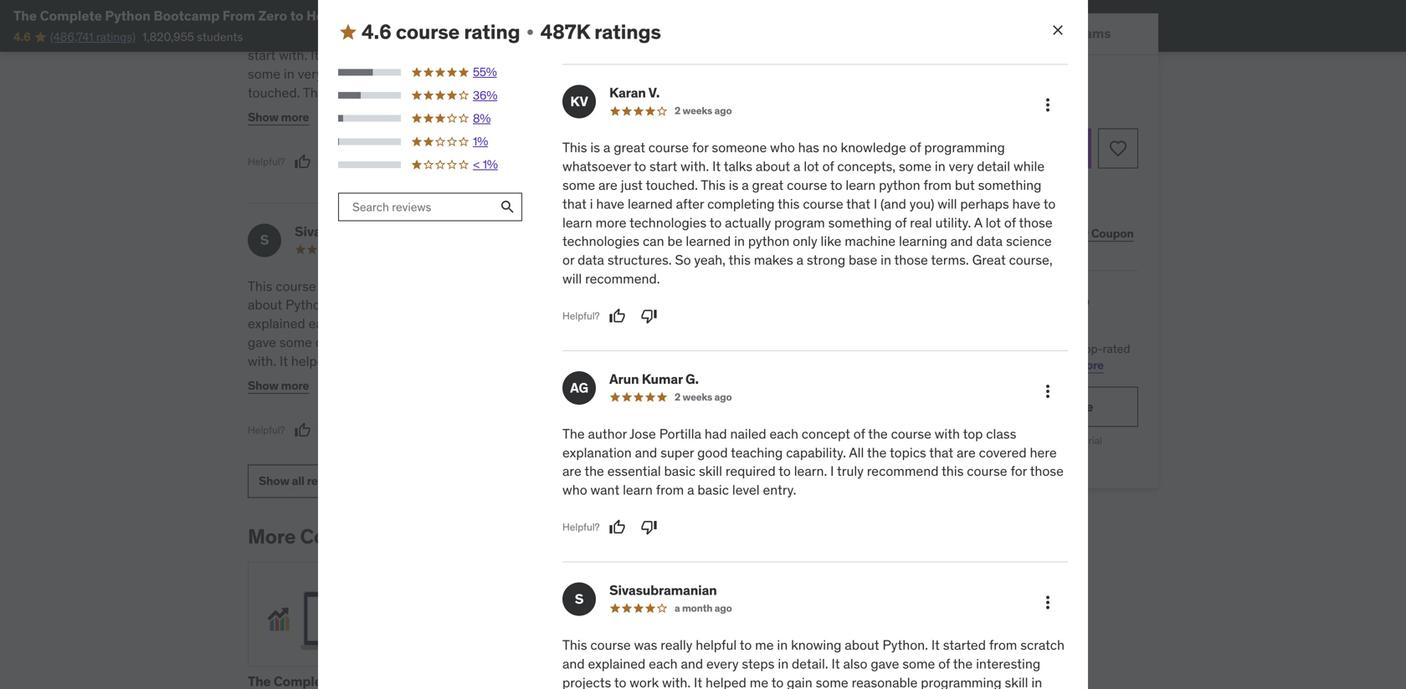 Task type: describe. For each thing, give the bounding box(es) containing it.
cancel
[[982, 455, 1013, 468]]

0 vertical spatial makes
[[424, 215, 463, 232]]

beginner.
[[445, 371, 501, 389]]

1 horizontal spatial has
[[798, 139, 819, 156]]

get this course, plus 11,000+ of our top-rated courses, with personal plan.
[[894, 341, 1130, 373]]

show more button for want
[[554, 101, 616, 134]]

python down '55%'
[[481, 84, 522, 101]]

1 horizontal spatial sivasubramanian
[[609, 582, 717, 599]]

python. for this course was really helpful to me in knowing about python. it started from scratch and explained each and every steps in detail. it also gave some of the interesting projects to work with. it helped me to gain some reasonable programming skill in python as a beginner.
[[286, 296, 331, 314]]

1 horizontal spatial actually
[[725, 214, 771, 231]]

as
[[562, 232, 580, 249]]

gain for this course was really helpful to me in knowing about python. it started from scratch and explained each and every steps in detail. it also gave some of the interesting projects to work with. it helped me to gain some reasonable programming skill 
[[787, 675, 813, 690]]

1 vertical spatial essential
[[608, 463, 661, 480]]

this course was really helpful to me in knowing about python. it started from scratch and explained each and every steps in detail. it also gave some of the interesting projects to work with. it helped me to gain some reasonable programming skill in python as a beginner.
[[248, 278, 527, 389]]

0 vertical spatial knowledge
[[248, 28, 313, 45]]

starting at $16.58 per month after trial cancel anytime
[[930, 434, 1102, 468]]

helped for this course was really helpful to me in knowing about python. it started from scratch and explained each and every steps in detail. it also gave some of the interesting projects to work with. it helped me to gain some reasonable programming skill 
[[706, 675, 747, 690]]

1 horizontal spatial recommend.
[[585, 270, 660, 288]]

1 horizontal spatial level
[[732, 482, 760, 499]]

1 vertical spatial science
[[1006, 233, 1052, 250]]

great inside i am a medico, a doctor. this is my first python learning bootcamp. finished this with a great confidence. thank you for excellent teaching.
[[787, 296, 819, 314]]

1 vertical spatial teaching
[[731, 444, 783, 461]]

0 horizontal spatial capability.
[[554, 65, 614, 82]]

0 vertical spatial very
[[298, 65, 323, 82]]

a inside this course was really helpful to me in knowing about python. it started from scratch and explained each and every steps in detail. it also gave some of the interesting projects to work with. it helped me to gain some reasonable programming skill in python as a beginner.
[[435, 371, 442, 389]]

8% button
[[338, 110, 523, 127]]

hero
[[307, 7, 337, 24]]

0 vertical spatial entry.
[[727, 122, 760, 139]]

try
[[939, 398, 958, 416]]

python. for this course was really helpful to me in knowing about python. it started from scratch and explained each and every steps in detail. it also gave some of the interesting projects to work with. it helped me to gain some reasonable programming skill 
[[883, 637, 928, 654]]

1 horizontal spatial great
[[972, 252, 1006, 269]]

skill inside this course was really helpful to me in knowing about python. it started from scratch and explained each and every steps in detail. it also gave some of the interesting projects to work with. it helped me to gain some reasonable programming skill
[[1005, 675, 1028, 690]]

knowing for this course was really helpful to me in knowing about python. it started from scratch and explained each and every steps in detail. it also gave some of the interesting projects to work with. it helped me to gain some reasonable programming skill in python as a beginner.
[[476, 278, 527, 295]]

bootcamp
[[154, 7, 220, 24]]

1% inside 1% button
[[473, 134, 488, 149]]

programming inside this course was really helpful to me in knowing about python. it started from scratch and explained each and every steps in detail. it also gave some of the interesting projects to work with. it helped me to gain some reasonable programming skill
[[921, 675, 1002, 690]]

1 vertical spatial required
[[726, 463, 776, 480]]

something up the search reviews text box
[[351, 159, 415, 176]]

price!
[[1015, 99, 1045, 114]]

teams button
[[1023, 13, 1159, 54]]

my
[[739, 278, 757, 295]]

finished
[[673, 296, 720, 314]]

0 vertical spatial explanation
[[554, 47, 623, 64]]

1 horizontal spatial knowledge
[[841, 139, 906, 156]]

all
[[292, 474, 305, 489]]

1 vertical spatial just
[[621, 177, 643, 194]]

4.6 course rating
[[362, 19, 520, 44]]

0 vertical spatial super
[[652, 47, 686, 64]]

1 vertical spatial portilla
[[659, 426, 702, 443]]

projects for this course was really helpful to me in knowing about python. it started from scratch and explained each and every steps in detail. it also gave some of the interesting projects to work with. it helped me to gain some reasonable programming skill 
[[563, 675, 611, 690]]

0 horizontal spatial course,
[[408, 234, 452, 251]]

mark review by karan v. as helpful image for this course was really helpful to me in knowing about python. it started from scratch and explained each and every steps in detail. it also gave some of the interesting projects to work with. it helped me to gain some reasonable programming skill in python as a beginner.
[[294, 153, 311, 170]]

gift this course link
[[948, 217, 1040, 250]]

1 horizontal spatial no
[[823, 139, 838, 156]]

additional actions for review by arun kumar g. image
[[1038, 382, 1058, 402]]

additional actions for review by sivasubramanian image
[[1038, 593, 1058, 613]]

0 vertical spatial jose
[[621, 9, 648, 26]]

0 vertical spatial learn.
[[786, 84, 819, 101]]

1 vertical spatial can
[[643, 233, 664, 250]]

python inside this course was really helpful to me in knowing about python. it started from scratch and explained each and every steps in detail. it also gave some of the interesting projects to work with. it helped me to gain some reasonable programming skill in python as a beginner.
[[372, 371, 415, 389]]

$16.58
[[980, 434, 1011, 447]]

0 horizontal spatial while
[[363, 65, 394, 82]]

1 vertical spatial super
[[661, 444, 694, 461]]

was for this course was really helpful to me in knowing about python. it started from scratch and explained each and every steps in detail. it also gave some of the interesting projects to work with. it helped me to gain some reasonable programming skill in python as a beginner.
[[319, 278, 343, 295]]

ratings)
[[96, 29, 136, 44]]

8%
[[473, 111, 491, 126]]

month for finished
[[674, 243, 704, 256]]

4.6 for 4.6 course rating
[[362, 19, 392, 44]]

0 vertical spatial had
[[696, 9, 719, 26]]

with down try
[[935, 426, 960, 443]]

mark review by karan v. as helpful image for this course was really helpful to me in knowing about python. it started from scratch and explained each and every steps in detail. it also gave some of the interesting projects to work with. it helped me to gain some reasonable programming skill 
[[609, 308, 626, 325]]

1 vertical spatial i
[[590, 195, 593, 213]]

1 horizontal spatial someone
[[712, 139, 767, 156]]

0 vertical spatial be
[[404, 178, 419, 195]]

karan v.
[[609, 84, 660, 101]]

reviews
[[307, 474, 349, 489]]

0 horizontal spatial terms.
[[330, 234, 368, 251]]

1 horizontal spatial base
[[849, 252, 878, 269]]

0 horizontal spatial detail
[[326, 65, 359, 82]]

udemy's
[[994, 292, 1060, 312]]

subscribe to udemy's top courses
[[894, 292, 1090, 334]]

personal inside get this course, plus 11,000+ of our top-rated courses, with personal plan.
[[966, 358, 1011, 373]]

xsmall image
[[524, 25, 537, 39]]

plan.
[[1014, 358, 1040, 373]]

mark review by aditya s. as helpful image
[[601, 372, 617, 388]]

programming inside this course was really helpful to me in knowing about python. it started from scratch and explained each and every steps in detail. it also gave some of the interesting projects to work with. it helped me to gain some reasonable programming skill in python as a beginner.
[[248, 371, 328, 389]]

subscribe
[[894, 292, 972, 312]]

1 vertical spatial topics
[[890, 444, 926, 461]]

2 horizontal spatial course,
[[1009, 252, 1053, 269]]

<
[[473, 157, 480, 172]]

arun kumar g.
[[609, 371, 699, 388]]

1 vertical spatial concept
[[802, 426, 850, 443]]

with inside get this course, plus 11,000+ of our top-rated courses, with personal plan.
[[941, 358, 963, 373]]

1 vertical spatial had
[[705, 426, 727, 443]]

buy
[[945, 140, 969, 157]]

0 horizontal spatial covered
[[747, 65, 795, 82]]

kumar
[[642, 371, 683, 388]]

bootcamp.
[[606, 296, 669, 314]]

1 vertical spatial very
[[949, 158, 974, 175]]

0 horizontal spatial real
[[433, 159, 455, 176]]

30-
[[945, 183, 962, 196]]

learned down < 1% button
[[423, 178, 468, 195]]

0 vertical spatial s
[[260, 232, 269, 249]]

zero
[[258, 7, 287, 24]]

show for something's show more button
[[248, 110, 279, 125]]

1,820,955
[[142, 29, 194, 44]]

1 vertical spatial learning
[[899, 233, 948, 250]]

0 horizontal spatial whatsoever
[[415, 28, 484, 45]]

complete
[[40, 7, 102, 24]]

1 vertical spatial author
[[588, 426, 627, 443]]

aditya
[[601, 223, 641, 240]]

0 horizontal spatial has
[[484, 9, 505, 26]]

this inside get this course, plus 11,000+ of our top-rated courses, with personal plan.
[[916, 341, 935, 356]]

ratings
[[594, 19, 661, 44]]

1 vertical spatial nailed
[[730, 426, 766, 443]]

python up the first
[[748, 233, 790, 250]]

55%
[[473, 65, 497, 80]]

0 vertical spatial the author jose portilla had nailed each concept of the course with top class explanation and super good teaching capability. all the topics that are covered here are the essential basic skill required to learn. i truly recommend this course for those who want learn from a basic level entry.
[[554, 9, 826, 139]]

more courses by
[[248, 524, 408, 549]]

each inside this course was really helpful to me in knowing about python. it started from scratch and explained each and every steps in detail. it also gave some of the interesting projects to work with. it helped me to gain some reasonable programming skill
[[649, 656, 678, 673]]

interesting for this course was really helpful to me in knowing about python. it started from scratch and explained each and every steps in detail. it also gave some of the interesting projects to work with. it helped me to gain some reasonable programming skill in python as a beginner.
[[353, 334, 418, 351]]

share
[[899, 226, 930, 241]]

helpful for this course was really helpful to me in knowing about python. it started from scratch and explained each and every steps in detail. it also gave some of the interesting projects to work with. it helped me to gain some reasonable programming skill 
[[696, 637, 737, 654]]

every for this course was really helpful to me in knowing about python. it started from scratch and explained each and every steps in detail. it also gave some of the interesting projects to work with. it helped me to gain some reasonable programming skill 
[[707, 656, 739, 673]]

gave for this course was really helpful to me in knowing about python. it started from scratch and explained each and every steps in detail. it also gave some of the interesting projects to work with. it helped me to gain some reasonable programming skill in python as a beginner.
[[248, 334, 276, 351]]

this inside this course was really helpful to me in knowing about python. it started from scratch and explained each and every steps in detail. it also gave some of the interesting projects to work with. it helped me to gain some reasonable programming skill
[[563, 637, 587, 654]]

share button
[[894, 217, 935, 250]]

anytime
[[1015, 455, 1051, 468]]

is inside i am a medico, a doctor. this is my first python learning bootcamp. finished this with a great confidence. thank you for excellent teaching.
[[726, 278, 736, 295]]

day
[[962, 183, 979, 196]]

ago for to
[[715, 602, 732, 615]]

1 horizontal spatial structures.
[[608, 252, 672, 269]]

left
[[960, 99, 978, 114]]

medium image
[[338, 22, 358, 42]]

python right hero
[[355, 7, 400, 24]]

g.
[[686, 371, 699, 388]]

0 horizontal spatial after
[[482, 103, 510, 120]]

python up share
[[879, 177, 920, 194]]

0 vertical spatial concept
[[554, 28, 603, 45]]

mark review by karan v. as unhelpful image for this course was really helpful to me in knowing about python. it started from scratch and explained each and every steps in detail. it also gave some of the interesting projects to work with. it helped me to gain some reasonable programming skill in python as a beginner.
[[326, 153, 343, 170]]

1 vertical spatial whatsoever
[[563, 158, 631, 175]]

gift
[[953, 226, 973, 241]]

0 horizontal spatial can
[[379, 178, 401, 195]]

additional actions for review by karan v. image
[[1038, 95, 1058, 115]]

of inside this course was really helpful to me in knowing about python. it started from scratch and explained each and every steps in detail. it also gave some of the interesting projects to work with. it helped me to gain some reasonable programming skill in python as a beginner.
[[315, 334, 327, 351]]

was for this course was really helpful to me in knowing about python. it started from scratch and explained each and every steps in detail. it also gave some of the interesting projects to work with. it helped me to gain some reasonable programming skill 
[[634, 637, 657, 654]]

guarantee
[[1040, 183, 1088, 196]]

each inside this course was really helpful to me in knowing about python. it started from scratch and explained each and every steps in detail. it also gave some of the interesting projects to work with. it helped me to gain some reasonable programming skill in python as a beginner.
[[309, 315, 337, 332]]

medico,
[[593, 278, 640, 295]]

ago for for
[[715, 104, 732, 117]]

trial
[[1085, 434, 1102, 447]]

courses
[[300, 524, 377, 549]]

0 vertical spatial good
[[689, 47, 720, 64]]

explained for this course was really helpful to me in knowing about python. it started from scratch and explained each and every steps in detail. it also gave some of the interesting projects to work with. it helped me to gain some reasonable programming skill 
[[588, 656, 646, 673]]

mark review by arun kumar g. as unhelpful image for this course was really helpful to me in knowing about python. it started from scratch and explained each and every steps in detail. it also gave some of the interesting projects to work with. it helped me to gain some reasonable programming skill in python as a beginner.
[[633, 153, 649, 170]]

am
[[561, 278, 579, 295]]

1% inside < 1% button
[[483, 157, 498, 172]]

learn more
[[1043, 358, 1104, 373]]

knowing for this course was really helpful to me in knowing about python. it started from scratch and explained each and every steps in detail. it also gave some of the interesting projects to work with. it helped me to gain some reasonable programming skill 
[[791, 637, 842, 654]]

top-
[[1081, 341, 1103, 356]]

work for this course was really helpful to me in knowing about python. it started from scratch and explained each and every steps in detail. it also gave some of the interesting projects to work with. it helped me to gain some reasonable programming skill 
[[630, 675, 659, 690]]

0 horizontal spatial this is a great course for someone who has no knowledge of programming whatsoever to start with. it talks about a lot of concepts, some in very detail while some are just touched. this is a great course to learn python from but something that i have learned after completing this course that i (and you) will perhaps have to learn more technologies to actually program something of real utility. a lot of those technologies can be learned in python only like machine learning and data science or data structures. so yeah, this makes a strong base in those terms. great course, will recommend.
[[248, 9, 526, 270]]

0 vertical spatial essential
[[599, 84, 653, 101]]

learn
[[1043, 358, 1073, 373]]

1 vertical spatial personal
[[960, 398, 1015, 416]]

0 horizontal spatial start
[[248, 47, 276, 64]]

1 horizontal spatial class
[[986, 426, 1017, 443]]

1 horizontal spatial like
[[821, 233, 842, 250]]

reasonable for this course was really helpful to me in knowing about python. it started from scratch and explained each and every steps in detail. it also gave some of the interesting projects to work with. it helped me to gain some reasonable programming skill in python as a beginner.
[[437, 353, 503, 370]]

steps for this course was really helpful to me in knowing about python. it started from scratch and explained each and every steps in detail. it also gave some of the interesting projects to work with. it helped me to gain some reasonable programming skill 
[[742, 656, 775, 673]]

1 horizontal spatial recommend
[[867, 463, 939, 480]]

gain for this course was really helpful to me in knowing about python. it started from scratch and explained each and every steps in detail. it also gave some of the interesting projects to work with. it helped me to gain some reasonable programming skill in python as a beginner.
[[373, 353, 398, 370]]

rating
[[464, 19, 520, 44]]

0 vertical spatial perhaps
[[248, 140, 297, 157]]

0 horizontal spatial science
[[461, 197, 507, 214]]

this course was really helpful to me in knowing about python. it started from scratch and explained each and every steps in detail. it also gave some of the interesting projects to work with. it helped me to gain some reasonable programming skill 
[[563, 637, 1065, 690]]

1 vertical spatial want
[[591, 482, 620, 499]]

submit search image
[[499, 199, 516, 216]]

gave for this course was really helpful to me in knowing about python. it started from scratch and explained each and every steps in detail. it also gave some of the interesting projects to work with. it helped me to gain some reasonable programming skill 
[[871, 656, 899, 673]]

0 vertical spatial just
[[455, 65, 477, 82]]

1 horizontal spatial this is a great course for someone who has no knowledge of programming whatsoever to start with. it talks about a lot of concepts, some in very detail while some are just touched. this is a great course to learn python from but something that i have learned after completing this course that i (and you) will perhaps have to learn more technologies to actually program something of real utility. a lot of those technologies can be learned in python only like machine learning and data science or data structures. so yeah, this makes a strong base in those terms. great course, will recommend.
[[563, 139, 1056, 288]]

money-
[[981, 183, 1015, 196]]

0 vertical spatial strong
[[477, 215, 516, 232]]

teams
[[1071, 25, 1111, 42]]

1 horizontal spatial you)
[[910, 195, 935, 213]]

wishlist image
[[1108, 139, 1128, 159]]

30-day money-back guarantee full lifetime access
[[945, 183, 1088, 216]]

0 vertical spatial level
[[696, 122, 723, 139]]

1 vertical spatial after
[[676, 195, 704, 213]]

courses
[[894, 313, 954, 334]]

this inside "button"
[[972, 140, 995, 157]]

show all reviews button
[[248, 465, 360, 498]]

(486,741
[[50, 29, 93, 44]]

course inside this course was really helpful to me in knowing about python. it started from scratch and explained each and every steps in detail. it also gave some of the interesting projects to work with. it helped me to gain some reasonable programming skill in python as a beginner.
[[276, 278, 316, 295]]

course, inside get this course, plus 11,000+ of our top-rated courses, with personal plan.
[[938, 341, 976, 356]]

2 vertical spatial top
[[963, 426, 983, 443]]

helpful? for mark review by karan v. as helpful icon corresponding to this course was really helpful to me in knowing about python. it started from scratch and explained each and every steps in detail. it also gave some of the interesting projects to work with. it helped me to gain some reasonable programming skill 
[[563, 310, 600, 323]]

1 vertical spatial concepts,
[[837, 158, 896, 175]]

1 horizontal spatial or
[[563, 252, 575, 269]]

1 horizontal spatial terms.
[[931, 252, 969, 269]]

0 vertical spatial required
[[717, 84, 767, 101]]

kv
[[570, 93, 588, 110]]

access
[[1029, 203, 1061, 216]]

arun
[[609, 371, 639, 388]]

1 vertical spatial truly
[[837, 463, 864, 480]]

confidence.
[[554, 315, 624, 332]]

helpful? for mark review by arun kumar g. as helpful icon at the left bottom of page
[[563, 521, 600, 534]]

(486,741 ratings)
[[50, 29, 136, 44]]

every for this course was really helpful to me in knowing about python. it started from scratch and explained each and every steps in detail. it also gave some of the interesting projects to work with. it helped me to gain some reasonable programming skill in python as a beginner.
[[366, 315, 398, 332]]

something up lifetime at top
[[978, 177, 1042, 194]]

0 vertical spatial a
[[497, 159, 505, 176]]

left at this price!
[[957, 99, 1045, 114]]

0 horizontal spatial machine
[[300, 197, 351, 214]]

students
[[197, 29, 243, 44]]

0 vertical spatial someone
[[397, 9, 452, 26]]

mark review by arun kumar g. as unhelpful image for this course was really helpful to me in knowing about python. it started from scratch and explained each and every steps in detail. it also gave some of the interesting projects to work with. it helped me to gain some reasonable programming skill 
[[641, 519, 658, 536]]

buy this course
[[945, 140, 1041, 157]]

1 vertical spatial utility.
[[936, 214, 971, 231]]

1 horizontal spatial all
[[849, 444, 864, 461]]

11,000+
[[1004, 341, 1045, 356]]

ag
[[570, 379, 588, 397]]

full
[[972, 203, 988, 216]]

will down as
[[563, 270, 582, 288]]

steps for this course was really helpful to me in knowing about python. it started from scratch and explained each and every steps in detail. it also gave some of the interesting projects to work with. it helped me to gain some reasonable programming skill in python as a beginner.
[[402, 315, 434, 332]]

about inside this course was really helpful to me in knowing about python. it started from scratch and explained each and every steps in detail. it also gave some of the interesting projects to work with. it helped me to gain some reasonable programming skill
[[845, 637, 879, 654]]

python up submit search "icon"
[[485, 178, 526, 195]]

2 for v.
[[675, 104, 681, 117]]

1 vertical spatial explanation
[[563, 444, 632, 461]]

0 horizontal spatial structures.
[[278, 215, 342, 232]]

0 vertical spatial author
[[580, 9, 619, 26]]

0 horizontal spatial truly
[[554, 103, 581, 120]]

will down the search reviews text box
[[455, 234, 474, 251]]

1 horizontal spatial makes
[[754, 252, 793, 269]]

1 vertical spatial but
[[955, 177, 975, 194]]

apply
[[1058, 226, 1089, 241]]

< 1% button
[[338, 157, 523, 173]]

something left share
[[828, 214, 892, 231]]

helpful? for mark review by karan v. as helpful icon for this course was really helpful to me in knowing about python. it started from scratch and explained each and every steps in detail. it also gave some of the interesting projects to work with. it helped me to gain some reasonable programming skill in python as a beginner.
[[248, 155, 285, 168]]

0 horizontal spatial talks
[[322, 47, 351, 64]]

1 vertical spatial good
[[697, 444, 728, 461]]

close modal image
[[1050, 22, 1066, 38]]

you
[[674, 315, 701, 332]]

0 horizontal spatial no
[[508, 9, 523, 26]]

show for show more button associated with want
[[554, 110, 585, 125]]

1,820,955 students
[[142, 29, 243, 44]]

487k
[[540, 19, 590, 44]]



Task type: vqa. For each thing, say whether or not it's contained in the screenshot.
cc
no



Task type: locate. For each thing, give the bounding box(es) containing it.
will up the < 1%
[[478, 122, 498, 139]]

1 vertical spatial 2
[[675, 391, 681, 404]]

1 2 from the top
[[675, 104, 681, 117]]

1 horizontal spatial started
[[943, 637, 986, 654]]

essential up mark review by arun kumar g. as helpful icon at the left bottom of page
[[608, 463, 661, 480]]

0 horizontal spatial yeah,
[[364, 215, 396, 232]]

skill
[[691, 84, 714, 101], [332, 371, 355, 389], [699, 463, 722, 480], [1005, 675, 1028, 690]]

author right xsmall image in the top of the page
[[580, 9, 619, 26]]

gave inside this course was really helpful to me in knowing about python. it started from scratch and explained each and every steps in detail. it also gave some of the interesting projects to work with. it helped me to gain some reasonable programming skill
[[871, 656, 899, 673]]

1 vertical spatial at
[[969, 434, 978, 447]]

0 vertical spatial helped
[[291, 353, 332, 370]]

487k ratings
[[540, 19, 661, 44]]

learning inside i am a medico, a doctor. this is my first python learning bootcamp. finished this with a great confidence. thank you for excellent teaching.
[[554, 296, 603, 314]]

recommend down karan
[[584, 103, 656, 120]]

detail. inside this course was really helpful to me in knowing about python. it started from scratch and explained each and every steps in detail. it also gave some of the interesting projects to work with. it helped me to gain some reasonable programming skill in python as a beginner.
[[452, 315, 488, 332]]

all
[[617, 65, 632, 82], [849, 444, 864, 461]]

essential right kv
[[599, 84, 653, 101]]

1 vertical spatial also
[[843, 656, 868, 673]]

want down kv
[[554, 122, 583, 139]]

1 horizontal spatial completing
[[707, 195, 775, 213]]

was inside this course was really helpful to me in knowing about python. it started from scratch and explained each and every steps in detail. it also gave some of the interesting projects to work with. it helped me to gain some reasonable programming skill in python as a beginner.
[[319, 278, 343, 295]]

this inside i am a medico, a doctor. this is my first python learning bootcamp. finished this with a great confidence. thank you for excellent teaching.
[[723, 296, 745, 314]]

i inside i am a medico, a doctor. this is my first python learning bootcamp. finished this with a great confidence. thank you for excellent teaching.
[[554, 278, 558, 295]]

0 vertical spatial machine
[[300, 197, 351, 214]]

with
[[687, 28, 713, 45], [748, 296, 774, 314], [941, 358, 963, 373], [935, 426, 960, 443]]

python right the first
[[787, 278, 829, 295]]

0 horizontal spatial touched.
[[248, 84, 300, 101]]

i
[[822, 84, 826, 101], [414, 122, 418, 139], [874, 195, 877, 213], [554, 278, 558, 295], [831, 463, 834, 480]]

topics left starting
[[890, 444, 926, 461]]

0 horizontal spatial topics
[[658, 65, 694, 82]]

2 weeks from the top
[[683, 391, 713, 404]]

the
[[13, 7, 37, 24], [554, 9, 577, 26], [563, 426, 585, 443]]

1 vertical spatial a
[[974, 214, 983, 231]]

at right left
[[980, 99, 991, 114]]

learning down am
[[554, 296, 603, 314]]

basic
[[656, 84, 687, 101], [661, 122, 693, 139], [664, 463, 696, 480], [698, 482, 729, 499]]

skill inside this course was really helpful to me in knowing about python. it started from scratch and explained each and every steps in detail. it also gave some of the interesting projects to work with. it helped me to gain some reasonable programming skill in python as a beginner.
[[332, 371, 355, 389]]

0 vertical spatial work
[[488, 334, 517, 351]]

with. inside this course was really helpful to me in knowing about python. it started from scratch and explained each and every steps in detail. it also gave some of the interesting projects to work with. it helped me to gain some reasonable programming skill in python as a beginner.
[[248, 353, 276, 370]]

gift this course
[[953, 226, 1035, 241]]

you) up share
[[910, 195, 935, 213]]

touched. up s.
[[646, 177, 698, 194]]

sivasubramanian down the search reviews text box
[[295, 223, 402, 240]]

show all reviews
[[259, 474, 349, 489]]

really for this course was really helpful to me in knowing about python. it started from scratch and explained each and every steps in detail. it also gave some of the interesting projects to work with. it helped me to gain some reasonable programming skill 
[[661, 637, 693, 654]]

concepts, up share button
[[837, 158, 896, 175]]

learning left gift
[[899, 233, 948, 250]]

so
[[345, 215, 361, 232], [675, 252, 691, 269]]

2 vertical spatial month
[[682, 602, 713, 615]]

super down g.
[[661, 444, 694, 461]]

0 vertical spatial like
[[276, 197, 297, 214]]

with up excellent
[[748, 296, 774, 314]]

0 horizontal spatial class
[[739, 28, 769, 45]]

of inside this course was really helpful to me in knowing about python. it started from scratch and explained each and every steps in detail. it also gave some of the interesting projects to work with. it helped me to gain some reasonable programming skill
[[939, 656, 950, 673]]

python. inside this course was really helpful to me in knowing about python. it started from scratch and explained each and every steps in detail. it also gave some of the interesting projects to work with. it helped me to gain some reasonable programming skill
[[883, 637, 928, 654]]

0 vertical spatial steps
[[402, 315, 434, 332]]

helpful inside this course was really helpful to me in knowing about python. it started from scratch and explained each and every steps in detail. it also gave some of the interesting projects to work with. it helped me to gain some reasonable programming skill in python as a beginner.
[[381, 278, 422, 295]]

utility. down 8% on the left top of page
[[458, 159, 494, 176]]

just up aditya s.
[[621, 177, 643, 194]]

started inside this course was really helpful to me in knowing about python. it started from scratch and explained each and every steps in detail. it also gave some of the interesting projects to work with. it helped me to gain some reasonable programming skill in python as a beginner.
[[346, 296, 389, 314]]

really inside this course was really helpful to me in knowing about python. it started from scratch and explained each and every steps in detail. it also gave some of the interesting projects to work with. it helped me to gain some reasonable programming skill
[[661, 637, 693, 654]]

plus
[[979, 341, 1001, 356]]

start right mark review by arun kumar g. as helpful image
[[650, 158, 677, 175]]

after inside starting at $16.58 per month after trial cancel anytime
[[1062, 434, 1083, 447]]

detail. for this course was really helpful to me in knowing about python. it started from scratch and explained each and every steps in detail. it also gave some of the interesting projects to work with. it helped me to gain some reasonable programming skill in python as a beginner.
[[452, 315, 488, 332]]

ago
[[715, 104, 732, 117], [706, 243, 724, 256], [715, 391, 732, 404], [715, 602, 732, 615]]

knowledge down 'zero'
[[248, 28, 313, 45]]

sivasubramanian down mark review by arun kumar g. as helpful icon at the left bottom of page
[[609, 582, 717, 599]]

work
[[488, 334, 517, 351], [630, 675, 659, 690]]

mark review by arun kumar g. as helpful image
[[601, 153, 617, 170]]

0 vertical spatial 2 weeks ago
[[675, 104, 732, 117]]

show for show all reviews button
[[259, 474, 289, 489]]

0 vertical spatial nailed
[[722, 9, 758, 26]]

terms. down gift
[[931, 252, 969, 269]]

also inside this course was really helpful to me in knowing about python. it started from scratch and explained each and every steps in detail. it also gave some of the interesting projects to work with. it helped me to gain some reasonable programming skill
[[843, 656, 868, 673]]

with.
[[279, 47, 307, 64], [681, 158, 709, 175], [248, 353, 276, 370], [662, 675, 691, 690]]

course, left plus
[[938, 341, 976, 356]]

36%
[[473, 88, 497, 103]]

truly
[[554, 103, 581, 120], [837, 463, 864, 480]]

something down the medium image
[[302, 103, 366, 120]]

real left gift
[[910, 214, 932, 231]]

2 weeks ago for course
[[675, 104, 732, 117]]

with right ratings
[[687, 28, 713, 45]]

very down hero
[[298, 65, 323, 82]]

2 weeks ago
[[675, 104, 732, 117], [675, 391, 732, 404]]

recommend down starting
[[867, 463, 939, 480]]

every
[[366, 315, 398, 332], [707, 656, 739, 673]]

science down the < 1%
[[461, 197, 507, 214]]

learned up s.
[[628, 195, 673, 213]]

0 horizontal spatial scratch
[[424, 296, 468, 314]]

at left $16.58
[[969, 434, 978, 447]]

0 horizontal spatial level
[[696, 122, 723, 139]]

show more for something
[[248, 110, 309, 125]]

to inside subscribe to udemy's top courses
[[975, 292, 991, 312]]

gave inside this course was really helpful to me in knowing about python. it started from scratch and explained each and every steps in detail. it also gave some of the interesting projects to work with. it helped me to gain some reasonable programming skill in python as a beginner.
[[248, 334, 276, 351]]

ago for doctor.
[[706, 243, 724, 256]]

try personal plan for free link
[[894, 387, 1138, 427]]

weeks for karan v.
[[683, 104, 713, 117]]

can right aditya
[[643, 233, 664, 250]]

be right s.
[[668, 233, 683, 250]]

mark review by karan v. as helpful image
[[294, 153, 311, 170], [609, 308, 626, 325]]

every inside this course was really helpful to me in knowing about python. it started from scratch and explained each and every steps in detail. it also gave some of the interesting projects to work with. it helped me to gain some reasonable programming skill
[[707, 656, 739, 673]]

the right xsmall image in the top of the page
[[554, 9, 577, 26]]

portilla down g.
[[659, 426, 702, 443]]

0 vertical spatial knowing
[[476, 278, 527, 295]]

55% button
[[338, 64, 523, 81]]

utility. left full in the top of the page
[[936, 214, 971, 231]]

0 horizontal spatial at
[[969, 434, 978, 447]]

0 vertical spatial science
[[461, 197, 507, 214]]

from
[[223, 7, 255, 24]]

data
[[431, 197, 458, 214], [248, 215, 274, 232], [976, 233, 1003, 250], [578, 252, 604, 269]]

the author jose portilla had nailed each concept of the course with top class explanation and super good teaching capability. all the topics that are covered here are the essential basic skill required to learn. i truly recommend this course for those who want learn from a basic level entry.
[[554, 9, 826, 139], [563, 426, 1064, 499]]

1 horizontal spatial reasonable
[[852, 675, 918, 690]]

mark review by karan v. as unhelpful image
[[326, 153, 343, 170], [641, 308, 658, 325]]

detail down buy this course
[[977, 158, 1011, 175]]

0 horizontal spatial base
[[248, 234, 276, 251]]

about
[[354, 47, 389, 64], [756, 158, 790, 175], [248, 296, 282, 314], [845, 637, 879, 654]]

1 vertical spatial sivasubramanian
[[609, 582, 717, 599]]

1 vertical spatial level
[[732, 482, 760, 499]]

author
[[580, 9, 619, 26], [588, 426, 627, 443]]

also inside this course was really helpful to me in knowing about python. it started from scratch and explained each and every steps in detail. it also gave some of the interesting projects to work with. it helped me to gain some reasonable programming skill in python as a beginner.
[[503, 315, 527, 332]]

structures.
[[278, 215, 342, 232], [608, 252, 672, 269]]

makes down < 1% button
[[424, 215, 463, 232]]

was inside this course was really helpful to me in knowing about python. it started from scratch and explained each and every steps in detail. it also gave some of the interesting projects to work with. it helped me to gain some reasonable programming skill
[[634, 637, 657, 654]]

2 2 from the top
[[675, 391, 681, 404]]

be down < 1% button
[[404, 178, 419, 195]]

our
[[1061, 341, 1078, 356]]

no
[[508, 9, 523, 26], [823, 139, 838, 156]]

start down 'zero'
[[248, 47, 276, 64]]

0 vertical spatial completing
[[248, 122, 315, 139]]

the for sivasubramanian
[[554, 9, 577, 26]]

0 vertical spatial can
[[379, 178, 401, 195]]

1 vertical spatial 1%
[[483, 157, 498, 172]]

explanation down ag
[[563, 444, 632, 461]]

projects
[[421, 334, 470, 351], [563, 675, 611, 690]]

2 for kumar
[[675, 391, 681, 404]]

learn.
[[786, 84, 819, 101], [794, 463, 827, 480]]

are
[[433, 65, 452, 82], [725, 65, 744, 82], [554, 84, 573, 101], [599, 177, 618, 194], [957, 444, 976, 461], [563, 463, 582, 480]]

more
[[248, 524, 296, 549]]

0 vertical spatial scratch
[[424, 296, 468, 314]]

1 horizontal spatial perhaps
[[961, 195, 1009, 213]]

weeks for arun kumar g.
[[683, 391, 713, 404]]

the left complete
[[13, 7, 37, 24]]

the inside this course was really helpful to me in knowing about python. it started from scratch and explained each and every steps in detail. it also gave some of the interesting projects to work with. it helped me to gain some reasonable programming skill in python as a beginner.
[[330, 334, 350, 351]]

0 horizontal spatial helped
[[291, 353, 332, 370]]

1 vertical spatial s
[[575, 591, 584, 608]]

portilla
[[651, 9, 693, 26], [659, 426, 702, 443]]

0 vertical spatial while
[[363, 65, 394, 82]]

< 1%
[[473, 157, 498, 172]]

the inside this course was really helpful to me in knowing about python. it started from scratch and explained each and every steps in detail. it also gave some of the interesting projects to work with. it helped me to gain some reasonable programming skill
[[953, 656, 973, 673]]

1 horizontal spatial capability.
[[786, 444, 846, 461]]

at inside starting at $16.58 per month after trial cancel anytime
[[969, 434, 978, 447]]

will left day
[[938, 195, 957, 213]]

a month ago
[[666, 243, 724, 256], [675, 602, 732, 615]]

nailed
[[722, 9, 758, 26], [730, 426, 766, 443]]

also for this course was really helpful to me in knowing about python. it started from scratch and explained each and every steps in detail. it also gave some of the interesting projects to work with. it helped me to gain some reasonable programming skill in python as a beginner.
[[503, 315, 527, 332]]

at for this
[[980, 99, 991, 114]]

1 vertical spatial yeah,
[[694, 252, 726, 269]]

super
[[652, 47, 686, 64], [661, 444, 694, 461]]

you) up <
[[450, 122, 475, 139]]

this inside i am a medico, a doctor. this is my first python learning bootcamp. finished this with a great confidence. thank you for excellent teaching.
[[698, 278, 723, 295]]

0 horizontal spatial very
[[298, 65, 323, 82]]

scratch
[[424, 296, 468, 314], [1021, 637, 1065, 654]]

(and up share
[[881, 195, 907, 213]]

scratch up as at the bottom left of the page
[[424, 296, 468, 314]]

course, down the search reviews text box
[[408, 234, 452, 251]]

really for this course was really helpful to me in knowing about python. it started from scratch and explained each and every steps in detail. it also gave some of the interesting projects to work with. it helped me to gain some reasonable programming skill in python as a beginner.
[[346, 278, 378, 295]]

a month ago for aditya s.
[[666, 243, 724, 256]]

yeah, up the doctor.
[[694, 252, 726, 269]]

very down buy
[[949, 158, 974, 175]]

0 horizontal spatial projects
[[421, 334, 470, 351]]

detail. inside this course was really helpful to me in knowing about python. it started from scratch and explained each and every steps in detail. it also gave some of the interesting projects to work with. it helped me to gain some reasonable programming skill
[[792, 656, 828, 673]]

gain inside this course was really helpful to me in knowing about python. it started from scratch and explained each and every steps in detail. it also gave some of the interesting projects to work with. it helped me to gain some reasonable programming skill in python as a beginner.
[[373, 353, 398, 370]]

0 horizontal spatial here
[[798, 65, 825, 82]]

scratch for this course was really helpful to me in knowing about python. it started from scratch and explained each and every steps in detail. it also gave some of the interesting projects to work with. it helped me to gain some reasonable programming skill 
[[1021, 637, 1065, 654]]

interesting inside this course was really helpful to me in knowing about python. it started from scratch and explained each and every steps in detail. it also gave some of the interesting projects to work with. it helped me to gain some reasonable programming skill
[[976, 656, 1041, 673]]

steps inside this course was really helpful to me in knowing about python. it started from scratch and explained each and every steps in detail. it also gave some of the interesting projects to work with. it helped me to gain some reasonable programming skill
[[742, 656, 775, 673]]

1 horizontal spatial entry.
[[763, 482, 796, 499]]

0 horizontal spatial knowledge
[[248, 28, 313, 45]]

show more for want
[[554, 110, 616, 125]]

jose down mark review by aditya s. as unhelpful image on the bottom left of page
[[630, 426, 656, 443]]

whatsoever
[[415, 28, 484, 45], [563, 158, 631, 175]]

from inside this course was really helpful to me in knowing about python. it started from scratch and explained each and every steps in detail. it also gave some of the interesting projects to work with. it helped me to gain some reasonable programming skill in python as a beginner.
[[392, 296, 420, 314]]

1 horizontal spatial covered
[[979, 444, 1027, 461]]

from inside this course was really helpful to me in knowing about python. it started from scratch and explained each and every steps in detail. it also gave some of the interesting projects to work with. it helped me to gain some reasonable programming skill
[[989, 637, 1017, 654]]

get
[[894, 341, 913, 356]]

knowing inside this course was really helpful to me in knowing about python. it started from scratch and explained each and every steps in detail. it also gave some of the interesting projects to work with. it helped me to gain some reasonable programming skill
[[791, 637, 842, 654]]

buy this course button
[[894, 129, 1092, 169]]

ago for nailed
[[715, 391, 732, 404]]

gain inside this course was really helpful to me in knowing about python. it started from scratch and explained each and every steps in detail. it also gave some of the interesting projects to work with. it helped me to gain some reasonable programming skill
[[787, 675, 813, 690]]

python up the ratings)
[[105, 7, 151, 24]]

machine
[[300, 197, 351, 214], [845, 233, 896, 250]]

with inside i am a medico, a doctor. this is my first python learning bootcamp. finished this with a great confidence. thank you for excellent teaching.
[[748, 296, 774, 314]]

started inside this course was really helpful to me in knowing about python. it started from scratch and explained each and every steps in detail. it also gave some of the interesting projects to work with. it helped me to gain some reasonable programming skill
[[943, 637, 986, 654]]

started for this course was really helpful to me in knowing about python. it started from scratch and explained each and every steps in detail. it also gave some of the interesting projects to work with. it helped me to gain some reasonable programming skill in python as a beginner.
[[346, 296, 389, 314]]

strong
[[477, 215, 516, 232], [807, 252, 846, 269]]

with. inside this course was really helpful to me in knowing about python. it started from scratch and explained each and every steps in detail. it also gave some of the interesting projects to work with. it helped me to gain some reasonable programming skill
[[662, 675, 691, 690]]

this inside this course was really helpful to me in knowing about python. it started from scratch and explained each and every steps in detail. it also gave some of the interesting projects to work with. it helped me to gain some reasonable programming skill in python as a beginner.
[[248, 278, 273, 295]]

rated
[[1103, 341, 1130, 356]]

month inside starting at $16.58 per month after trial cancel anytime
[[1030, 434, 1059, 447]]

mark review by arun kumar g. as unhelpful image right mark review by arun kumar g. as helpful icon at the left bottom of page
[[641, 519, 658, 536]]

1 vertical spatial completing
[[707, 195, 775, 213]]

mark review by arun kumar g. as helpful image
[[609, 519, 626, 536]]

helped inside this course was really helpful to me in knowing about python. it started from scratch and explained each and every steps in detail. it also gave some of the interesting projects to work with. it helped me to gain some reasonable programming skill in python as a beginner.
[[291, 353, 332, 370]]

knowing inside this course was really helpful to me in knowing about python. it started from scratch and explained each and every steps in detail. it also gave some of the interesting projects to work with. it helped me to gain some reasonable programming skill in python as a beginner.
[[476, 278, 527, 295]]

real down 1% button
[[433, 159, 455, 176]]

topics up v.
[[658, 65, 694, 82]]

whatsoever down kv
[[563, 158, 631, 175]]

v.
[[649, 84, 660, 101]]

also for this course was really helpful to me in knowing about python. it started from scratch and explained each and every steps in detail. it also gave some of the interesting projects to work with. it helped me to gain some reasonable programming skill 
[[843, 656, 868, 673]]

every inside this course was really helpful to me in knowing about python. it started from scratch and explained each and every steps in detail. it also gave some of the interesting projects to work with. it helped me to gain some reasonable programming skill in python as a beginner.
[[366, 315, 398, 332]]

top inside subscribe to udemy's top courses
[[1063, 292, 1090, 312]]

0 vertical spatial at
[[980, 99, 991, 114]]

0 vertical spatial also
[[503, 315, 527, 332]]

1 vertical spatial has
[[798, 139, 819, 156]]

courses,
[[894, 358, 938, 373]]

i am a medico, a doctor. this is my first python learning bootcamp. finished this with a great confidence. thank you for excellent teaching.
[[554, 278, 829, 351]]

1 vertical spatial while
[[1014, 158, 1045, 175]]

Search reviews text field
[[338, 193, 494, 222]]

about inside this course was really helpful to me in knowing about python. it started from scratch and explained each and every steps in detail. it also gave some of the interesting projects to work with. it helped me to gain some reasonable programming skill in python as a beginner.
[[248, 296, 282, 314]]

super up v.
[[652, 47, 686, 64]]

0 horizontal spatial work
[[488, 334, 517, 351]]

you)
[[450, 122, 475, 139], [910, 195, 935, 213]]

portilla up v.
[[651, 9, 693, 26]]

0 vertical spatial portilla
[[651, 9, 693, 26]]

helped for this course was really helpful to me in knowing about python. it started from scratch and explained each and every steps in detail. it also gave some of the interesting projects to work with. it helped me to gain some reasonable programming skill in python as a beginner.
[[291, 353, 332, 370]]

explanation
[[554, 47, 623, 64], [563, 444, 632, 461]]

4.6 for 4.6
[[13, 29, 31, 44]]

mark review by aditya s. as unhelpful image
[[633, 372, 649, 388]]

science down access
[[1006, 233, 1052, 250]]

can down < 1% button
[[379, 178, 401, 195]]

4.6 left (486,741
[[13, 29, 31, 44]]

learning down < 1% button
[[354, 197, 402, 214]]

very
[[298, 65, 323, 82], [949, 158, 974, 175]]

a month ago for sivasubramanian
[[675, 602, 732, 615]]

1 vertical spatial work
[[630, 675, 659, 690]]

1 vertical spatial real
[[910, 214, 932, 231]]

1 horizontal spatial can
[[643, 233, 664, 250]]

python left as at the bottom left of the page
[[372, 371, 415, 389]]

makes up the first
[[754, 252, 793, 269]]

1% right <
[[483, 157, 498, 172]]

while up back
[[1014, 158, 1045, 175]]

yeah, down < 1% button
[[364, 215, 396, 232]]

1 vertical spatial interesting
[[976, 656, 1041, 673]]

helpful? for mark review by aditya s. as helpful icon
[[554, 373, 591, 386]]

try personal plan for free
[[939, 398, 1094, 416]]

that
[[697, 65, 722, 82], [369, 103, 393, 120], [387, 122, 411, 139], [563, 195, 587, 213], [846, 195, 871, 213], [929, 444, 954, 461]]

mark review by arun kumar g. as unhelpful image
[[633, 153, 649, 170], [641, 519, 658, 536]]

lifetime
[[990, 203, 1027, 216]]

python inside i am a medico, a doctor. this is my first python learning bootcamp. finished this with a great confidence. thank you for excellent teaching.
[[787, 278, 829, 295]]

touched. down 'zero'
[[248, 84, 300, 101]]

some
[[248, 65, 281, 82], [397, 65, 430, 82], [899, 158, 932, 175], [563, 177, 595, 194], [279, 334, 312, 351], [401, 353, 434, 370], [903, 656, 935, 673], [816, 675, 849, 690]]

really inside this course was really helpful to me in knowing about python. it started from scratch and explained each and every steps in detail. it also gave some of the interesting projects to work with. it helped me to gain some reasonable programming skill in python as a beginner.
[[346, 278, 378, 295]]

2 weeks ago for had
[[675, 391, 732, 404]]

whatsoever up the "55%" button
[[415, 28, 484, 45]]

scratch for this course was really helpful to me in knowing about python. it started from scratch and explained each and every steps in detail. it also gave some of the interesting projects to work with. it helped me to gain some reasonable programming skill in python as a beginner.
[[424, 296, 468, 314]]

to
[[290, 7, 304, 24], [487, 28, 499, 45], [432, 84, 445, 101], [770, 84, 783, 101], [331, 140, 343, 157], [494, 140, 506, 157], [634, 158, 646, 175], [830, 177, 843, 194], [1044, 195, 1056, 213], [710, 214, 722, 231], [425, 278, 437, 295], [975, 292, 991, 312], [473, 334, 485, 351], [357, 353, 369, 370], [779, 463, 791, 480], [740, 637, 752, 654], [614, 675, 627, 690], [772, 675, 784, 690]]

want up mark review by arun kumar g. as helpful icon at the left bottom of page
[[591, 482, 620, 499]]

1 vertical spatial here
[[1030, 444, 1057, 461]]

show more button for something
[[248, 101, 309, 134]]

helped inside this course was really helpful to me in knowing about python. it started from scratch and explained each and every steps in detail. it also gave some of the interesting projects to work with. it helped me to gain some reasonable programming skill
[[706, 675, 747, 690]]

concepts, up '55%'
[[436, 47, 494, 64]]

mark review by sivasubramanian as helpful image
[[294, 422, 311, 439]]

2 vertical spatial after
[[1062, 434, 1083, 447]]

first
[[760, 278, 784, 295]]

great down gift this course link
[[972, 252, 1006, 269]]

for
[[704, 315, 731, 332]]

1 horizontal spatial only
[[793, 233, 818, 250]]

1 vertical spatial someone
[[712, 139, 767, 156]]

0 vertical spatial whatsoever
[[415, 28, 484, 45]]

1% button
[[338, 134, 523, 150]]

while up 36% button
[[363, 65, 394, 82]]

interesting inside this course was really helpful to me in knowing about python. it started from scratch and explained each and every steps in detail. it also gave some of the interesting projects to work with. it helped me to gain some reasonable programming skill in python as a beginner.
[[353, 334, 418, 351]]

great
[[371, 234, 405, 251], [972, 252, 1006, 269]]

2 2 weeks ago from the top
[[675, 391, 732, 404]]

the down ag
[[563, 426, 585, 443]]

0 horizontal spatial program
[[297, 159, 348, 176]]

jose right 487k
[[621, 9, 648, 26]]

course inside "button"
[[998, 140, 1041, 157]]

1 vertical spatial start
[[650, 158, 677, 175]]

concepts,
[[436, 47, 494, 64], [837, 158, 896, 175]]

0 horizontal spatial just
[[455, 65, 477, 82]]

course, up 'udemy's'
[[1009, 252, 1053, 269]]

interesting for this course was really helpful to me in knowing about python. it started from scratch and explained each and every steps in detail. it also gave some of the interesting projects to work with. it helped me to gain some reasonable programming skill 
[[976, 656, 1041, 673]]

only
[[248, 197, 272, 214], [793, 233, 818, 250]]

work for this course was really helpful to me in knowing about python. it started from scratch and explained each and every steps in detail. it also gave some of the interesting projects to work with. it helped me to gain some reasonable programming skill in python as a beginner.
[[488, 334, 517, 351]]

detail down the medium image
[[326, 65, 359, 82]]

teams tab list
[[874, 13, 1159, 55]]

0 vertical spatial class
[[739, 28, 769, 45]]

coupon
[[1091, 226, 1134, 241]]

by
[[381, 524, 404, 549]]

apply coupon button
[[1053, 217, 1138, 250]]

plan
[[1018, 398, 1045, 416]]

sivasubramanian
[[295, 223, 402, 240], [609, 582, 717, 599]]

1 horizontal spatial program
[[774, 214, 825, 231]]

knowledge
[[248, 28, 313, 45], [841, 139, 906, 156]]

steps inside this course was really helpful to me in knowing about python. it started from scratch and explained each and every steps in detail. it also gave some of the interesting projects to work with. it helped me to gain some reasonable programming skill in python as a beginner.
[[402, 315, 434, 332]]

author down ag
[[588, 426, 627, 443]]

just up the 36%
[[455, 65, 477, 82]]

reasonable inside this course was really helpful to me in knowing about python. it started from scratch and explained each and every steps in detail. it also gave some of the interesting projects to work with. it helped me to gain some reasonable programming skill
[[852, 675, 918, 690]]

0 horizontal spatial but
[[279, 103, 299, 120]]

0 vertical spatial detail
[[326, 65, 359, 82]]

projects inside this course was really helpful to me in knowing about python. it started from scratch and explained each and every steps in detail. it also gave some of the interesting projects to work with. it helped me to gain some reasonable programming skill in python as a beginner.
[[421, 334, 470, 351]]

0 horizontal spatial started
[[346, 296, 389, 314]]

1 weeks from the top
[[683, 104, 713, 117]]

started
[[346, 296, 389, 314], [943, 637, 986, 654]]

with right courses,
[[941, 358, 963, 373]]

1 horizontal spatial very
[[949, 158, 974, 175]]

1 2 weeks ago from the top
[[675, 104, 732, 117]]

1 vertical spatial strong
[[807, 252, 846, 269]]

scratch inside this course was really helpful to me in knowing about python. it started from scratch and explained each and every steps in detail. it also gave some of the interesting projects to work with. it helped me to gain some reasonable programming skill
[[1021, 637, 1065, 654]]

the for this is a great course for someone who has no knowledge of programming whatsoever to start with. it talks about a lot of concepts, some in very detail while some are just touched. this is a great course to learn python from but something that i have learned after completing this course that i (and you) will perhaps have to learn more technologies to actually program something of real utility. a lot of those technologies can be learned in python only like machine learning and data science or data structures. so yeah, this makes a strong base in those terms. great course, will recommend.
[[13, 7, 37, 24]]

helpful? for mark review by arun kumar g. as helpful image
[[554, 155, 591, 168]]

0 vertical spatial here
[[798, 65, 825, 82]]

mark review by arun kumar g. as unhelpful image right mark review by arun kumar g. as helpful image
[[633, 153, 649, 170]]

1 horizontal spatial touched.
[[646, 177, 698, 194]]

1 horizontal spatial learning
[[554, 296, 603, 314]]

work inside this course was really helpful to me in knowing about python. it started from scratch and explained each and every steps in detail. it also gave some of the interesting projects to work with. it helped me to gain some reasonable programming skill in python as a beginner.
[[488, 334, 517, 351]]

start
[[248, 47, 276, 64], [650, 158, 677, 175]]

scratch inside this course was really helpful to me in knowing about python. it started from scratch and explained each and every steps in detail. it also gave some of the interesting projects to work with. it helped me to gain some reasonable programming skill in python as a beginner.
[[424, 296, 468, 314]]

1 vertical spatial knowing
[[791, 637, 842, 654]]

reasonable inside this course was really helpful to me in knowing about python. it started from scratch and explained each and every steps in detail. it also gave some of the interesting projects to work with. it helped me to gain some reasonable programming skill in python as a beginner.
[[437, 353, 503, 370]]

reasonable for this course was really helpful to me in knowing about python. it started from scratch and explained each and every steps in detail. it also gave some of the interesting projects to work with. it helped me to gain some reasonable programming skill 
[[852, 675, 918, 690]]

s
[[260, 232, 269, 249], [575, 591, 584, 608]]

0 horizontal spatial top
[[716, 28, 736, 45]]

2 horizontal spatial learning
[[899, 233, 948, 250]]

of inside get this course, plus 11,000+ of our top-rated courses, with personal plan.
[[1048, 341, 1058, 356]]

something
[[302, 103, 366, 120], [351, 159, 415, 176], [978, 177, 1042, 194], [828, 214, 892, 231]]

work inside this course was really helpful to me in knowing about python. it started from scratch and explained each and every steps in detail. it also gave some of the interesting projects to work with. it helped me to gain some reasonable programming skill
[[630, 675, 659, 690]]

explained inside this course was really helpful to me in knowing about python. it started from scratch and explained each and every steps in detail. it also gave some of the interesting projects to work with. it helped me to gain some reasonable programming skill in python as a beginner.
[[248, 315, 305, 332]]

teaching
[[723, 47, 775, 64], [731, 444, 783, 461]]

helpful inside this course was really helpful to me in knowing about python. it started from scratch and explained each and every steps in detail. it also gave some of the interesting projects to work with. it helped me to gain some reasonable programming skill
[[696, 637, 737, 654]]

explained inside this course was really helpful to me in knowing about python. it started from scratch and explained each and every steps in detail. it also gave some of the interesting projects to work with. it helped me to gain some reasonable programming skill
[[588, 656, 646, 673]]

after
[[482, 103, 510, 120], [676, 195, 704, 213], [1062, 434, 1083, 447]]

have
[[403, 103, 431, 120], [300, 140, 328, 157], [596, 195, 625, 213], [1013, 195, 1041, 213]]

0 vertical spatial all
[[617, 65, 632, 82]]

helpful for this course was really helpful to me in knowing about python. it started from scratch and explained each and every steps in detail. it also gave some of the interesting projects to work with. it helped me to gain some reasonable programming skill in python as a beginner.
[[381, 278, 422, 295]]

apply coupon
[[1058, 226, 1134, 241]]

0 vertical spatial (and
[[421, 122, 447, 139]]

mark review by karan v. as unhelpful image for this course was really helpful to me in knowing about python. it started from scratch and explained each and every steps in detail. it also gave some of the interesting projects to work with. it helped me to gain some reasonable programming skill 
[[641, 308, 658, 325]]

a right <
[[497, 159, 505, 176]]

1 vertical spatial top
[[1063, 292, 1090, 312]]

1% down 8% on the left top of page
[[473, 134, 488, 149]]

learned up the doctor.
[[686, 233, 731, 250]]

here
[[798, 65, 825, 82], [1030, 444, 1057, 461]]

want
[[554, 122, 583, 139], [591, 482, 620, 499]]

month for from
[[682, 602, 713, 615]]

0 vertical spatial learning
[[354, 197, 402, 214]]

explained for this course was really helpful to me in knowing about python. it started from scratch and explained each and every steps in detail. it also gave some of the interesting projects to work with. it helped me to gain some reasonable programming skill in python as a beginner.
[[248, 315, 305, 332]]

personal up $16.58
[[960, 398, 1015, 416]]

0 vertical spatial reasonable
[[437, 353, 503, 370]]

detail. for this course was really helpful to me in knowing about python. it started from scratch and explained each and every steps in detail. it also gave some of the interesting projects to work with. it helped me to gain some reasonable programming skill 
[[792, 656, 828, 673]]

python. inside this course was really helpful to me in knowing about python. it started from scratch and explained each and every steps in detail. it also gave some of the interesting projects to work with. it helped me to gain some reasonable programming skill in python as a beginner.
[[286, 296, 331, 314]]

course,
[[408, 234, 452, 251], [1009, 252, 1053, 269], [938, 341, 976, 356]]

started for this course was really helpful to me in knowing about python. it started from scratch and explained each and every steps in detail. it also gave some of the interesting projects to work with. it helped me to gain some reasonable programming skill 
[[943, 637, 986, 654]]

projects inside this course was really helpful to me in knowing about python. it started from scratch and explained each and every steps in detail. it also gave some of the interesting projects to work with. it helped me to gain some reasonable programming skill
[[563, 675, 611, 690]]

projects for this course was really helpful to me in knowing about python. it started from scratch and explained each and every steps in detail. it also gave some of the interesting projects to work with. it helped me to gain some reasonable programming skill in python as a beginner.
[[421, 334, 470, 351]]

terms. down the search reviews text box
[[330, 234, 368, 251]]

0 horizontal spatial gain
[[373, 353, 398, 370]]

at for $16.58
[[969, 434, 978, 447]]

0 horizontal spatial perhaps
[[248, 140, 297, 157]]

personal down plus
[[966, 358, 1011, 373]]

1 horizontal spatial strong
[[807, 252, 846, 269]]

more
[[281, 110, 309, 125], [587, 110, 616, 125], [380, 140, 410, 157], [596, 214, 627, 231], [1076, 358, 1104, 373], [281, 378, 309, 393]]

4.6 right the medium image
[[362, 19, 392, 44]]

1 vertical spatial detail
[[977, 158, 1011, 175]]

touched.
[[248, 84, 300, 101], [646, 177, 698, 194]]

someone
[[397, 9, 452, 26], [712, 139, 767, 156]]

top
[[716, 28, 736, 45], [1063, 292, 1090, 312], [963, 426, 983, 443]]

recommend
[[584, 103, 656, 120], [867, 463, 939, 480]]

learned up 1% button
[[434, 103, 479, 120]]

course inside this course was really helpful to me in knowing about python. it started from scratch and explained each and every steps in detail. it also gave some of the interesting projects to work with. it helped me to gain some reasonable programming skill
[[591, 637, 631, 654]]

actually
[[248, 159, 294, 176], [725, 214, 771, 231]]



